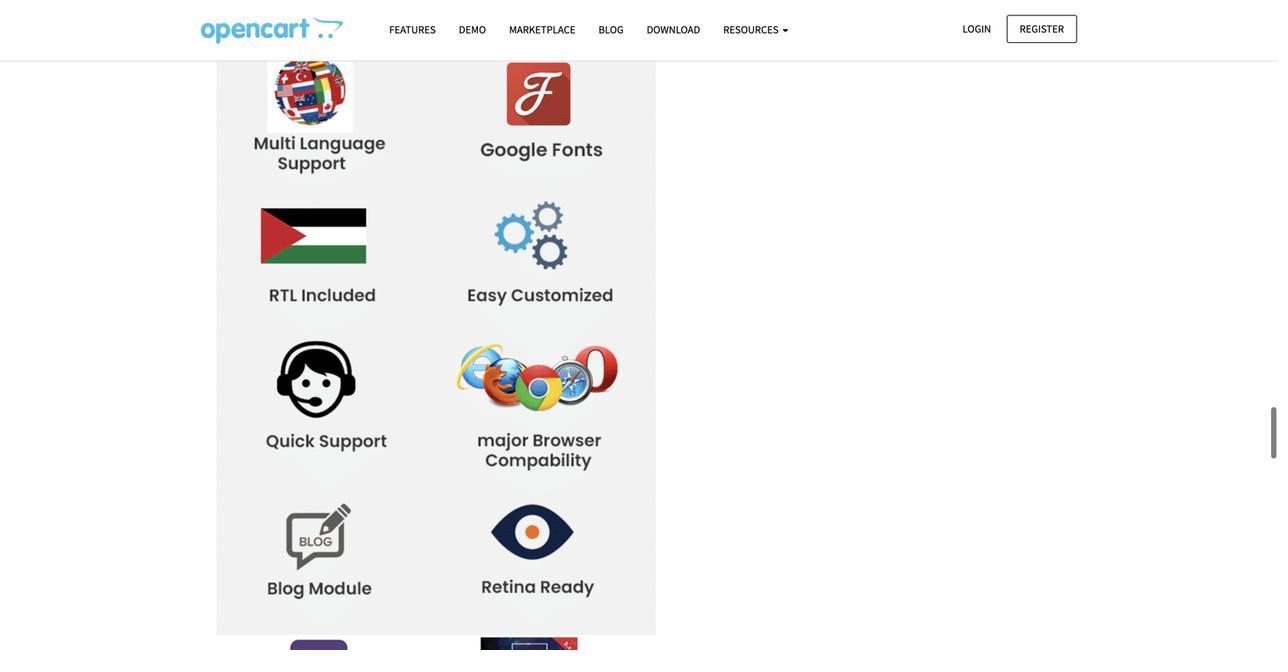 Task type: locate. For each thing, give the bounding box(es) containing it.
login
[[963, 22, 991, 36]]

marketplace link
[[498, 16, 587, 43]]

demo link
[[447, 16, 498, 43]]

resources
[[723, 23, 781, 37]]

demo
[[459, 23, 486, 37]]

opencart - winehub opencart responsive theme (bar, restaurant, club) image
[[201, 16, 343, 44]]

download link
[[635, 16, 712, 43]]

marketplace
[[509, 23, 576, 37]]

features link
[[378, 16, 447, 43]]

download
[[647, 23, 700, 37]]

blog link
[[587, 16, 635, 43]]

register
[[1020, 22, 1064, 36]]



Task type: describe. For each thing, give the bounding box(es) containing it.
blog
[[599, 23, 624, 37]]

register link
[[1007, 15, 1077, 43]]

resources link
[[712, 16, 800, 43]]

login link
[[950, 15, 1004, 43]]

features
[[389, 23, 436, 37]]



Task type: vqa. For each thing, say whether or not it's contained in the screenshot.
Processing
no



